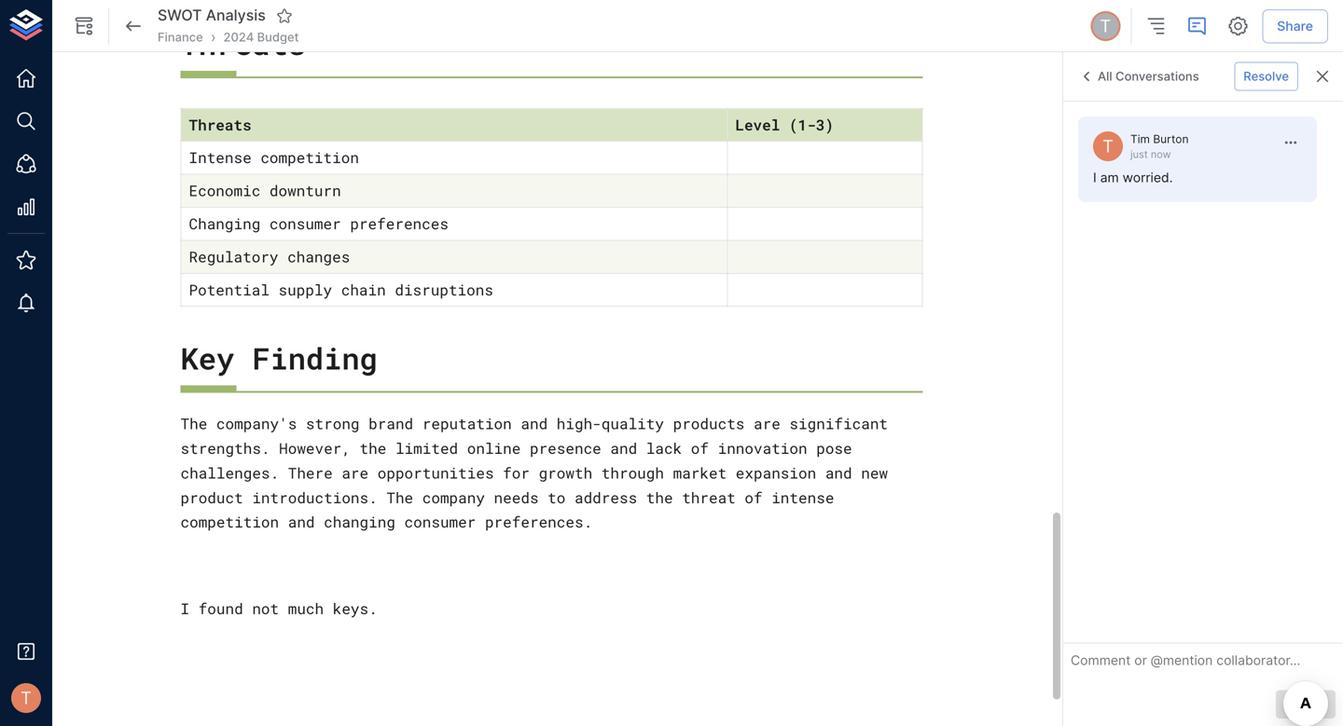 Task type: vqa. For each thing, say whether or not it's contained in the screenshot.
downturn
yes



Task type: describe. For each thing, give the bounding box(es) containing it.
worried.
[[1123, 170, 1173, 186]]

intense
[[189, 148, 252, 168]]

challenges.
[[180, 463, 279, 483]]

finance link
[[158, 29, 203, 46]]

address
[[575, 488, 637, 508]]

show wiki image
[[73, 15, 95, 37]]

comments image
[[1186, 15, 1208, 37]]

quality
[[601, 414, 664, 434]]

and down introductions.
[[288, 512, 315, 532]]

key
[[180, 339, 234, 378]]

t for the top t button
[[1100, 16, 1111, 36]]

all
[[1098, 69, 1112, 84]]

much
[[288, 599, 324, 619]]

changing consumer preferences
[[189, 214, 449, 234]]

found
[[198, 599, 243, 619]]

finance
[[158, 30, 203, 44]]

0 vertical spatial are
[[754, 414, 781, 434]]

changing
[[324, 512, 395, 532]]

table of contents image
[[1145, 15, 1167, 37]]

and down pose
[[825, 463, 852, 483]]

strengths.
[[180, 438, 270, 458]]

2024 budget link
[[223, 29, 299, 46]]

however,
[[279, 438, 351, 458]]

go back image
[[122, 15, 145, 37]]

market
[[673, 463, 727, 483]]

t for left t button
[[21, 688, 32, 709]]

significant
[[789, 414, 888, 434]]

conversations
[[1116, 69, 1199, 84]]

1 vertical spatial of
[[745, 488, 763, 508]]

preferences.
[[485, 512, 592, 532]]

high-
[[557, 414, 601, 434]]

there
[[288, 463, 333, 483]]

company
[[422, 488, 485, 508]]

Comment or @mention collaborator... text field
[[1071, 651, 1336, 676]]

consumer inside the company's strong brand reputation and high-quality products are significant strengths. however, the limited online presence and lack of innovation pose challenges. there are opportunities for growth through market expansion and new product introductions. the company needs to address the threat of intense competition and changing consumer preferences.
[[404, 512, 476, 532]]

threat
[[682, 488, 736, 508]]

downturn
[[269, 181, 341, 201]]

presence
[[530, 438, 601, 458]]

new
[[861, 463, 888, 483]]

i for i am worried.
[[1093, 170, 1097, 186]]

pose
[[816, 438, 852, 458]]

growth
[[539, 463, 592, 483]]

resolve button
[[1234, 62, 1298, 91]]

all conversations button
[[1071, 62, 1204, 91]]

1 vertical spatial are
[[342, 463, 369, 483]]

0 vertical spatial t button
[[1088, 8, 1123, 44]]

1 vertical spatial t
[[1103, 136, 1114, 157]]

resolve
[[1244, 69, 1289, 84]]

settings image
[[1227, 15, 1249, 37]]

0 vertical spatial competition
[[261, 148, 359, 168]]

(1-
[[789, 115, 816, 135]]

favorite image
[[276, 7, 293, 24]]

preferences
[[350, 214, 449, 234]]

changes
[[287, 247, 350, 267]]

competition inside the company's strong brand reputation and high-quality products are significant strengths. however, the limited online presence and lack of innovation pose challenges. there are opportunities for growth through market expansion and new product introductions. the company needs to address the threat of intense competition and changing consumer preferences.
[[180, 512, 279, 532]]

regulatory changes
[[189, 247, 350, 267]]

and up through
[[610, 438, 637, 458]]

finding
[[252, 339, 378, 378]]

i found not much keys.
[[180, 599, 378, 619]]

budget
[[257, 30, 299, 44]]

for
[[503, 463, 530, 483]]

am
[[1100, 170, 1119, 186]]

tim burton just now
[[1130, 132, 1189, 160]]

0 horizontal spatial consumer
[[269, 214, 341, 234]]

products
[[673, 414, 745, 434]]

opportunities
[[378, 463, 494, 483]]

2024
[[223, 30, 254, 44]]

expansion
[[736, 463, 816, 483]]

the company's strong brand reputation and high-quality products are significant strengths. however, the limited online presence and lack of innovation pose challenges. there are opportunities for growth through market expansion and new product introductions. the company needs to address the threat of intense competition and changing consumer preferences.
[[180, 414, 897, 532]]



Task type: locate. For each thing, give the bounding box(es) containing it.
finance › 2024 budget
[[158, 28, 299, 46]]

competition down product
[[180, 512, 279, 532]]

supply
[[278, 280, 332, 300]]

are
[[754, 414, 781, 434], [342, 463, 369, 483]]

to
[[548, 488, 566, 508]]

strong
[[306, 414, 360, 434]]

chain
[[341, 280, 386, 300]]

1 vertical spatial the
[[646, 488, 673, 508]]

and
[[521, 414, 548, 434], [610, 438, 637, 458], [825, 463, 852, 483], [288, 512, 315, 532]]

0 vertical spatial t
[[1100, 16, 1111, 36]]

consumer down company
[[404, 512, 476, 532]]

intense
[[772, 488, 834, 508]]

competition
[[261, 148, 359, 168], [180, 512, 279, 532]]

i am worried.
[[1093, 170, 1173, 186]]

i
[[1093, 170, 1097, 186], [180, 599, 189, 619]]

product
[[180, 488, 243, 508]]

the down brand
[[360, 438, 386, 458]]

0 horizontal spatial are
[[342, 463, 369, 483]]

economic downturn
[[189, 181, 341, 201]]

economic
[[189, 181, 261, 201]]

innovation
[[718, 438, 807, 458]]

of up market
[[691, 438, 709, 458]]

the down opportunities
[[386, 488, 413, 508]]

the up strengths.
[[180, 414, 207, 434]]

1 horizontal spatial are
[[754, 414, 781, 434]]

1 horizontal spatial the
[[386, 488, 413, 508]]

potential supply chain disruptions
[[189, 280, 493, 300]]

0 vertical spatial consumer
[[269, 214, 341, 234]]

company's
[[216, 414, 297, 434]]

0 vertical spatial the
[[180, 414, 207, 434]]

1 vertical spatial t button
[[6, 678, 47, 719]]

1 vertical spatial i
[[180, 599, 189, 619]]

1 vertical spatial the
[[386, 488, 413, 508]]

t
[[1100, 16, 1111, 36], [1103, 136, 1114, 157], [21, 688, 32, 709]]

i for i found not much keys.
[[180, 599, 189, 619]]

threats
[[180, 24, 306, 63], [189, 115, 252, 135]]

consumer
[[269, 214, 341, 234], [404, 512, 476, 532]]

share button
[[1262, 9, 1328, 43]]

swot analysis
[[158, 6, 266, 24]]

1 horizontal spatial consumer
[[404, 512, 476, 532]]

needs
[[494, 488, 539, 508]]

0 vertical spatial of
[[691, 438, 709, 458]]

competition up downturn
[[261, 148, 359, 168]]

1 horizontal spatial of
[[745, 488, 763, 508]]

are up innovation
[[754, 414, 781, 434]]

0 horizontal spatial the
[[360, 438, 386, 458]]

analysis
[[206, 6, 266, 24]]

swot
[[158, 6, 202, 24]]

online
[[467, 438, 521, 458]]

reputation
[[422, 414, 512, 434]]

0 horizontal spatial t button
[[6, 678, 47, 719]]

consumer down downturn
[[269, 214, 341, 234]]

t button
[[1088, 8, 1123, 44], [6, 678, 47, 719]]

1 vertical spatial threats
[[189, 115, 252, 135]]

0 horizontal spatial the
[[180, 414, 207, 434]]

through
[[601, 463, 664, 483]]

now
[[1151, 148, 1171, 160]]

1 horizontal spatial the
[[646, 488, 673, 508]]

1 vertical spatial competition
[[180, 512, 279, 532]]

level (1-3)
[[735, 115, 834, 135]]

of down expansion
[[745, 488, 763, 508]]

level
[[735, 115, 780, 135]]

lack
[[646, 438, 682, 458]]

limited
[[395, 438, 458, 458]]

0 vertical spatial threats
[[180, 24, 306, 63]]

changing
[[189, 214, 261, 234]]

of
[[691, 438, 709, 458], [745, 488, 763, 508]]

share
[[1277, 18, 1313, 34]]

i left found
[[180, 599, 189, 619]]

burton
[[1153, 132, 1189, 146]]

1 horizontal spatial i
[[1093, 170, 1097, 186]]

the
[[360, 438, 386, 458], [646, 488, 673, 508]]

all conversations
[[1098, 69, 1199, 84]]

intense competition
[[189, 148, 359, 168]]

0 horizontal spatial i
[[180, 599, 189, 619]]

0 vertical spatial i
[[1093, 170, 1097, 186]]

2 vertical spatial t
[[21, 688, 32, 709]]

3)
[[816, 115, 834, 135]]

tim
[[1130, 132, 1150, 146]]

0 horizontal spatial of
[[691, 438, 709, 458]]

are right there
[[342, 463, 369, 483]]

keys.
[[333, 599, 378, 619]]

1 vertical spatial consumer
[[404, 512, 476, 532]]

key finding
[[180, 339, 378, 378]]

and up presence
[[521, 414, 548, 434]]

1 horizontal spatial t button
[[1088, 8, 1123, 44]]

the down through
[[646, 488, 673, 508]]

disruptions
[[395, 280, 493, 300]]

introductions.
[[252, 488, 378, 508]]

0 vertical spatial the
[[360, 438, 386, 458]]

the
[[180, 414, 207, 434], [386, 488, 413, 508]]

potential
[[189, 280, 269, 300]]

not
[[252, 599, 279, 619]]

just
[[1130, 148, 1148, 160]]

i left am
[[1093, 170, 1097, 186]]

brand
[[369, 414, 413, 434]]

regulatory
[[189, 247, 278, 267]]

›
[[211, 28, 216, 46]]



